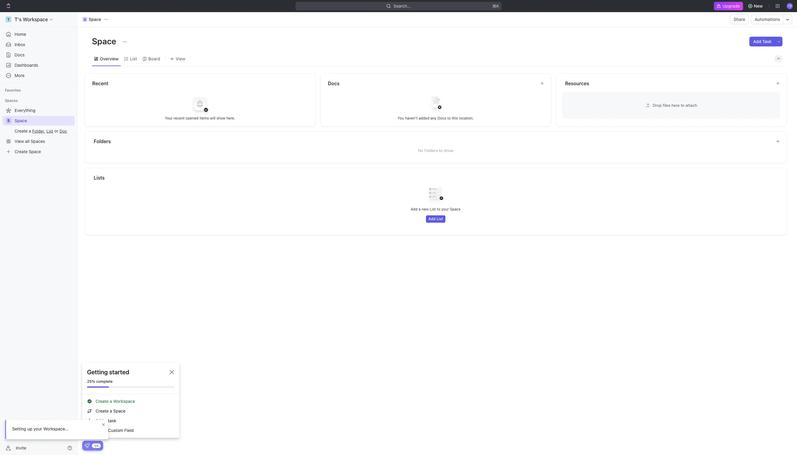 Task type: describe. For each thing, give the bounding box(es) containing it.
sidebar navigation
[[0, 12, 79, 455]]

dashboards
[[15, 63, 38, 68]]

view all spaces
[[15, 139, 45, 144]]

s for s space
[[84, 18, 86, 21]]

add a custom field
[[96, 428, 134, 433]]

1/4
[[94, 444, 99, 448]]

new
[[422, 207, 429, 212]]

automations button
[[752, 15, 783, 24]]

files
[[663, 103, 671, 108]]

onboarding checklist button image
[[85, 444, 90, 448]]

a for space
[[110, 409, 112, 414]]

lists
[[94, 175, 105, 181]]

view button
[[168, 52, 188, 66]]

everything link
[[2, 106, 73, 115]]

add task button
[[750, 37, 776, 46]]

create space
[[15, 149, 41, 154]]

resources button
[[565, 80, 771, 87]]

any
[[431, 116, 437, 120]]

inbox
[[15, 42, 25, 47]]

a for workspace
[[110, 399, 112, 404]]

folder
[[32, 129, 44, 134]]

location.
[[459, 116, 474, 120]]

1 horizontal spatial your
[[442, 207, 449, 212]]

add for add a custom field
[[96, 428, 103, 433]]

to down folders button
[[439, 148, 443, 153]]

lists button
[[93, 174, 780, 182]]

add task
[[754, 39, 772, 44]]

onboarding checklist button element
[[85, 444, 90, 448]]

your recent opened items will show here.
[[165, 116, 235, 120]]

recent
[[92, 81, 108, 86]]

no
[[418, 148, 423, 153]]

create for create space
[[15, 149, 28, 154]]

home link
[[2, 29, 75, 39]]

your
[[165, 116, 173, 120]]

drop files here to attach
[[653, 103, 698, 108]]

favorites button
[[2, 87, 23, 94]]

view button
[[168, 54, 188, 63]]

to left the this
[[448, 116, 451, 120]]

create for create a folder , list or doc
[[15, 128, 28, 134]]

here
[[672, 103, 680, 108]]

add for add a new list to your space
[[411, 207, 418, 212]]

t's workspace
[[15, 17, 48, 22]]

upgrade link
[[714, 2, 743, 10]]

complete
[[96, 379, 113, 384]]

create for create a space
[[96, 409, 109, 414]]

board
[[148, 56, 160, 61]]

create a workspace
[[96, 399, 135, 404]]

⌘k
[[493, 3, 499, 8]]

list button
[[46, 129, 53, 134]]

you
[[398, 116, 404, 120]]

you haven't added any docs to this location.
[[398, 116, 474, 120]]

opened
[[186, 116, 199, 120]]

add a task
[[96, 418, 116, 423]]

a for task
[[105, 418, 107, 423]]

everything
[[15, 108, 35, 113]]

no most used docs image
[[424, 92, 448, 116]]

,
[[44, 128, 45, 134]]

overview link
[[99, 54, 119, 63]]

drop
[[653, 103, 662, 108]]

inbox link
[[2, 40, 75, 49]]

home
[[15, 32, 26, 37]]

resources
[[565, 81, 589, 86]]

tb button
[[785, 1, 795, 11]]

will
[[210, 116, 216, 120]]

spaces inside tree
[[31, 139, 45, 144]]

docs link
[[2, 50, 75, 60]]

setting up your workspace...
[[12, 427, 69, 432]]

recent
[[174, 116, 185, 120]]

no folders to show
[[418, 148, 454, 153]]

folder button
[[32, 129, 44, 134]]

getting
[[87, 369, 108, 376]]

close image
[[170, 370, 174, 375]]

create a space
[[96, 409, 125, 414]]

more
[[15, 73, 25, 78]]

docs inside sidebar navigation
[[15, 52, 25, 57]]

new button
[[746, 1, 767, 11]]

0 vertical spatial show
[[217, 116, 226, 120]]

all
[[25, 139, 30, 144]]

items
[[200, 116, 209, 120]]

setting
[[12, 427, 26, 432]]



Task type: locate. For each thing, give the bounding box(es) containing it.
0 horizontal spatial your
[[33, 427, 42, 432]]

to right here
[[681, 103, 685, 108]]

1 horizontal spatial spaces
[[31, 139, 45, 144]]

s inside tree
[[7, 118, 10, 123]]

0 vertical spatial folders
[[94, 139, 111, 144]]

25%
[[87, 379, 95, 384]]

your
[[442, 207, 449, 212], [33, 427, 42, 432]]

1 vertical spatial spaces
[[31, 139, 45, 144]]

no recent items image
[[188, 92, 212, 116]]

workspace
[[23, 17, 48, 22], [113, 399, 135, 404]]

1 vertical spatial view
[[15, 139, 24, 144]]

started
[[109, 369, 129, 376]]

or
[[54, 128, 58, 134]]

a for new
[[419, 207, 421, 212]]

t's
[[15, 17, 22, 22]]

show down folders button
[[444, 148, 454, 153]]

a inside navigation
[[29, 128, 31, 134]]

s for s
[[7, 118, 10, 123]]

25% complete
[[87, 379, 113, 384]]

spaces down favorites button
[[5, 98, 18, 103]]

1 vertical spatial s
[[7, 118, 10, 123]]

tree
[[2, 106, 75, 157]]

tb
[[788, 4, 792, 8]]

view all spaces link
[[2, 137, 73, 146]]

here.
[[227, 116, 235, 120]]

2 horizontal spatial docs
[[438, 116, 446, 120]]

0 horizontal spatial show
[[217, 116, 226, 120]]

your up the "add list"
[[442, 207, 449, 212]]

create up all
[[15, 128, 28, 134]]

task
[[108, 418, 116, 423]]

folders inside button
[[94, 139, 111, 144]]

add a new list to your space
[[411, 207, 461, 212]]

1 horizontal spatial view
[[176, 56, 185, 61]]

your right up
[[33, 427, 42, 432]]

add for add list
[[429, 217, 436, 221]]

share button
[[730, 15, 749, 24]]

1 vertical spatial show
[[444, 148, 454, 153]]

a up create a space
[[110, 399, 112, 404]]

2 vertical spatial docs
[[438, 116, 446, 120]]

workspace up create a space
[[113, 399, 135, 404]]

field
[[124, 428, 134, 433]]

0 vertical spatial space, , element
[[83, 17, 87, 22]]

0 horizontal spatial space, , element
[[5, 118, 12, 124]]

dashboards link
[[2, 60, 75, 70]]

0 horizontal spatial s
[[7, 118, 10, 123]]

search...
[[394, 3, 411, 8]]

share
[[734, 17, 746, 22]]

a down add a task
[[105, 428, 107, 433]]

show right will
[[217, 116, 226, 120]]

attach
[[686, 103, 698, 108]]

0 vertical spatial workspace
[[23, 17, 48, 22]]

add for add task
[[754, 39, 762, 44]]

1 horizontal spatial show
[[444, 148, 454, 153]]

0 horizontal spatial workspace
[[23, 17, 48, 22]]

overview
[[100, 56, 119, 61]]

custom
[[108, 428, 123, 433]]

0 vertical spatial s
[[84, 18, 86, 21]]

add list
[[429, 217, 443, 221]]

create inside the create space link
[[15, 149, 28, 154]]

add down add a new list to your space
[[429, 217, 436, 221]]

workspace...
[[43, 427, 69, 432]]

list inside create a folder , list or doc
[[46, 129, 53, 134]]

1 horizontal spatial docs
[[328, 81, 340, 86]]

workspace up home 'link'
[[23, 17, 48, 22]]

view for view
[[176, 56, 185, 61]]

a left folder button at the top left of the page
[[29, 128, 31, 134]]

list link
[[129, 54, 137, 63]]

0 horizontal spatial docs
[[15, 52, 25, 57]]

t
[[7, 17, 10, 22]]

folders button
[[93, 138, 771, 145]]

a for folder
[[29, 128, 31, 134]]

board link
[[147, 54, 160, 63]]

favorites
[[5, 88, 21, 93]]

new
[[754, 3, 763, 8]]

automations
[[755, 17, 780, 22]]

create
[[15, 128, 28, 134], [15, 149, 28, 154], [96, 399, 109, 404], [96, 409, 109, 414]]

list right new
[[430, 207, 436, 212]]

workspace inside sidebar navigation
[[23, 17, 48, 22]]

1 horizontal spatial workspace
[[113, 399, 135, 404]]

list down add a new list to your space
[[437, 217, 443, 221]]

create a folder , list or doc
[[15, 128, 67, 134]]

invite
[[16, 445, 26, 451]]

list right ,
[[46, 129, 53, 134]]

show
[[217, 116, 226, 120], [444, 148, 454, 153]]

a left 'task' on the left bottom
[[105, 418, 107, 423]]

list inside button
[[437, 217, 443, 221]]

view inside tree
[[15, 139, 24, 144]]

doc
[[60, 129, 67, 134]]

doc button
[[60, 129, 67, 134]]

t's workspace, , element
[[5, 16, 12, 22]]

create down all
[[15, 149, 28, 154]]

s space
[[84, 17, 101, 22]]

spaces
[[5, 98, 18, 103], [31, 139, 45, 144]]

create up add a task
[[96, 409, 109, 414]]

0 horizontal spatial folders
[[94, 139, 111, 144]]

spaces down folder
[[31, 139, 45, 144]]

upgrade
[[723, 3, 740, 8]]

0 vertical spatial docs
[[15, 52, 25, 57]]

list
[[130, 56, 137, 61], [46, 129, 53, 134], [430, 207, 436, 212], [437, 217, 443, 221]]

create for create a workspace
[[96, 399, 109, 404]]

space, , element
[[83, 17, 87, 22], [5, 118, 12, 124]]

create up create a space
[[96, 399, 109, 404]]

add for add a task
[[96, 418, 103, 423]]

1 horizontal spatial folders
[[425, 148, 438, 153]]

folders
[[94, 139, 111, 144], [425, 148, 438, 153]]

up
[[27, 427, 32, 432]]

1 vertical spatial workspace
[[113, 399, 135, 404]]

view right board
[[176, 56, 185, 61]]

add list button
[[426, 216, 446, 223]]

0 horizontal spatial view
[[15, 139, 24, 144]]

1 horizontal spatial space, , element
[[83, 17, 87, 22]]

add
[[754, 39, 762, 44], [411, 207, 418, 212], [429, 217, 436, 221], [96, 418, 103, 423], [96, 428, 103, 433]]

no lists icon. image
[[424, 183, 448, 207]]

0 horizontal spatial spaces
[[5, 98, 18, 103]]

1 vertical spatial docs
[[328, 81, 340, 86]]

0 vertical spatial your
[[442, 207, 449, 212]]

a left new
[[419, 207, 421, 212]]

add left task
[[754, 39, 762, 44]]

add left 'task' on the left bottom
[[96, 418, 103, 423]]

add down add a task
[[96, 428, 103, 433]]

view inside button
[[176, 56, 185, 61]]

s inside s space
[[84, 18, 86, 21]]

1 vertical spatial your
[[33, 427, 42, 432]]

added
[[419, 116, 430, 120]]

task
[[763, 39, 772, 44]]

haven't
[[405, 116, 418, 120]]

this
[[452, 116, 458, 120]]

getting started
[[87, 369, 129, 376]]

tree inside sidebar navigation
[[2, 106, 75, 157]]

create space link
[[2, 147, 73, 157]]

0 vertical spatial view
[[176, 56, 185, 61]]

to
[[681, 103, 685, 108], [448, 116, 451, 120], [439, 148, 443, 153], [437, 207, 441, 212]]

a up 'task' on the left bottom
[[110, 409, 112, 414]]

a for custom
[[105, 428, 107, 433]]

to up the "add list"
[[437, 207, 441, 212]]

more button
[[2, 71, 75, 80]]

0 vertical spatial spaces
[[5, 98, 18, 103]]

add left new
[[411, 207, 418, 212]]

list left board 'link'
[[130, 56, 137, 61]]

view for view all spaces
[[15, 139, 24, 144]]

tree containing everything
[[2, 106, 75, 157]]

view left all
[[15, 139, 24, 144]]

1 vertical spatial folders
[[425, 148, 438, 153]]

1 vertical spatial space, , element
[[5, 118, 12, 124]]

1 horizontal spatial s
[[84, 18, 86, 21]]

space link
[[15, 116, 73, 126]]



Task type: vqa. For each thing, say whether or not it's contained in the screenshot.
the bottom '1'
no



